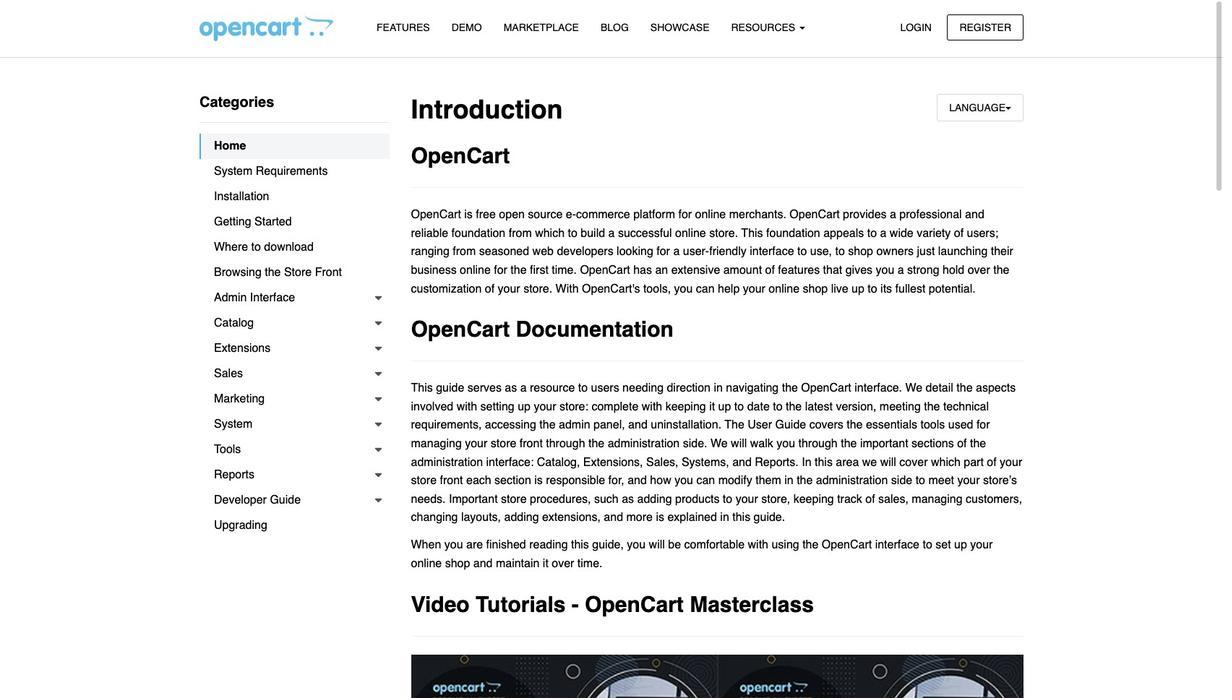 Task type: describe. For each thing, give the bounding box(es) containing it.
friendly
[[709, 245, 747, 258]]

with inside when you are finished reading this guide, you will be comfortable with using the opencart interface to set up your online shop and maintain it over time.
[[748, 539, 769, 552]]

build
[[581, 227, 605, 240]]

1 vertical spatial managing
[[912, 493, 963, 506]]

to right date
[[773, 400, 783, 413]]

extensions,
[[583, 456, 643, 469]]

up up accessing
[[518, 400, 531, 413]]

can inside this guide serves as a resource to users needing direction in navigating the opencart interface. we detail the aspects involved with setting up your store: complete with keeping it up to date to the latest version, meeting the technical requirements, accessing the admin panel, and uninstallation. the user guide covers the essentials tools used for managing your store front through the administration side. we will walk you through the important sections of the administration interface: catalog, extensions, sales, systems, and reports. in this area we will cover which part of your store front each section is responsible for, and how you can modify them in the administration side to meet your store's needs. important store procedures, such as adding products to your store, keeping track of sales, managing customers, changing layouts, adding extensions, and more is explained in this guide.
[[696, 474, 715, 487]]

tools
[[214, 443, 241, 456]]

of down seasoned
[[485, 282, 495, 295]]

time. inside when you are finished reading this guide, you will be comfortable with using the opencart interface to set up your online shop and maintain it over time.
[[578, 557, 603, 570]]

0 vertical spatial administration
[[608, 437, 680, 450]]

users
[[591, 382, 619, 395]]

store's
[[983, 474, 1017, 487]]

opencart down introduction
[[411, 143, 510, 169]]

2 vertical spatial in
[[720, 511, 729, 524]]

opencart's
[[582, 282, 640, 295]]

getting started
[[214, 215, 292, 228]]

1 horizontal spatial we
[[905, 382, 923, 395]]

2 horizontal spatial is
[[656, 511, 664, 524]]

store,
[[761, 493, 790, 506]]

front
[[315, 266, 342, 279]]

1 vertical spatial will
[[880, 456, 896, 469]]

first
[[530, 264, 549, 277]]

guide inside this guide serves as a resource to users needing direction in navigating the opencart interface. we detail the aspects involved with setting up your store: complete with keeping it up to date to the latest version, meeting the technical requirements, accessing the admin panel, and uninstallation. the user guide covers the essentials tools used for managing your store front through the administration side. we will walk you through the important sections of the administration interface: catalog, extensions, sales, systems, and reports. in this area we will cover which part of your store front each section is responsible for, and how you can modify them in the administration side to meet your store's needs. important store procedures, such as adding products to your store, keeping track of sales, managing customers, changing layouts, adding extensions, and more is explained in this guide.
[[775, 419, 806, 432]]

0 horizontal spatial front
[[440, 474, 463, 487]]

you down more
[[627, 539, 646, 552]]

you up products
[[675, 474, 693, 487]]

the left first
[[511, 264, 527, 277]]

admin
[[559, 419, 590, 432]]

important
[[449, 493, 498, 506]]

business
[[411, 264, 457, 277]]

merchants.
[[729, 208, 786, 221]]

a right build
[[608, 227, 615, 240]]

tools
[[921, 419, 945, 432]]

admin interface
[[214, 291, 295, 304]]

extensions link
[[200, 336, 389, 361]]

reports link
[[200, 463, 389, 488]]

you up its
[[876, 264, 895, 277]]

up up the
[[718, 400, 731, 413]]

can inside 'opencart is free open source e-commerce platform for online merchants. opencart provides a professional and reliable foundation from which to build a successful online store. this foundation appeals to a wide variety of users; ranging from seasoned web developers looking for a user-friendly interface to use, to shop owners just launching their business online for the first time. opencart has an extensive amount of features that gives you a strong hold over the customization of your store. with opencart's tools, you can help your online shop live up to its fullest potential.'
[[696, 282, 715, 295]]

2 foundation from the left
[[766, 227, 820, 240]]

the inside when you are finished reading this guide, you will be comfortable with using the opencart interface to set up your online shop and maintain it over time.
[[803, 539, 819, 552]]

resources link
[[720, 15, 816, 41]]

to down 'e-'
[[568, 227, 578, 240]]

language button
[[937, 94, 1024, 122]]

categories
[[200, 94, 274, 111]]

technical
[[943, 400, 989, 413]]

serves
[[468, 382, 502, 395]]

interface.
[[855, 382, 902, 395]]

0 horizontal spatial administration
[[411, 456, 483, 469]]

it inside this guide serves as a resource to users needing direction in navigating the opencart interface. we detail the aspects involved with setting up your store: complete with keeping it up to date to the latest version, meeting the technical requirements, accessing the admin panel, and uninstallation. the user guide covers the essentials tools used for managing your store front through the administration side. we will walk you through the important sections of the administration interface: catalog, extensions, sales, systems, and reports. in this area we will cover which part of your store front each section is responsible for, and how you can modify them in the administration side to meet your store's needs. important store procedures, such as adding products to your store, keeping track of sales, managing customers, changing layouts, adding extensions, and more is explained in this guide.
[[709, 400, 715, 413]]

it inside when you are finished reading this guide, you will be comfortable with using the opencart interface to set up your online shop and maintain it over time.
[[543, 557, 549, 570]]

developer guide link
[[200, 488, 389, 513]]

0 vertical spatial adding
[[637, 493, 672, 506]]

1 vertical spatial is
[[534, 474, 543, 487]]

use,
[[810, 245, 832, 258]]

catalog,
[[537, 456, 580, 469]]

your down part on the bottom of the page
[[958, 474, 980, 487]]

the up part on the bottom of the page
[[970, 437, 986, 450]]

needing
[[623, 382, 664, 395]]

your down resource
[[534, 400, 556, 413]]

0 horizontal spatial with
[[457, 400, 477, 413]]

professional
[[900, 208, 962, 221]]

that
[[823, 264, 842, 277]]

users;
[[967, 227, 998, 240]]

getting
[[214, 215, 251, 228]]

catalog
[[214, 317, 254, 330]]

the down version,
[[847, 419, 863, 432]]

of right track
[[866, 493, 875, 506]]

reports
[[214, 468, 255, 481]]

you left are
[[444, 539, 463, 552]]

meeting
[[880, 400, 921, 413]]

system for system requirements
[[214, 165, 253, 178]]

documentation
[[516, 317, 674, 342]]

involved
[[411, 400, 453, 413]]

of right part on the bottom of the page
[[987, 456, 997, 469]]

latest
[[805, 400, 833, 413]]

we
[[862, 456, 877, 469]]

for inside this guide serves as a resource to users needing direction in navigating the opencart interface. we detail the aspects involved with setting up your store: complete with keeping it up to date to the latest version, meeting the technical requirements, accessing the admin panel, and uninstallation. the user guide covers the essentials tools used for managing your store front through the administration side. we will walk you through the important sections of the administration interface: catalog, extensions, sales, systems, and reports. in this area we will cover which part of your store front each section is responsible for, and how you can modify them in the administration side to meet your store's needs. important store procedures, such as adding products to your store, keeping track of sales, managing customers, changing layouts, adding extensions, and more is explained in this guide.
[[977, 419, 990, 432]]

source
[[528, 208, 563, 221]]

register link
[[947, 14, 1024, 40]]

admin
[[214, 291, 247, 304]]

language
[[949, 102, 1006, 114]]

this inside this guide serves as a resource to users needing direction in navigating the opencart interface. we detail the aspects involved with setting up your store: complete with keeping it up to date to the latest version, meeting the technical requirements, accessing the admin panel, and uninstallation. the user guide covers the essentials tools used for managing your store front through the administration side. we will walk you through the important sections of the administration interface: catalog, extensions, sales, systems, and reports. in this area we will cover which part of your store front each section is responsible for, and how you can modify them in the administration side to meet your store's needs. important store procedures, such as adding products to your store, keeping track of sales, managing customers, changing layouts, adding extensions, and more is explained in this guide.
[[411, 382, 433, 395]]

2 horizontal spatial this
[[815, 456, 833, 469]]

sales
[[214, 367, 243, 380]]

1 foundation from the left
[[452, 227, 506, 240]]

your up store's
[[1000, 456, 1022, 469]]

them
[[756, 474, 781, 487]]

your down modify
[[736, 493, 758, 506]]

2 horizontal spatial administration
[[816, 474, 888, 487]]

maintain
[[496, 557, 540, 570]]

the up tools
[[924, 400, 940, 413]]

showcase
[[651, 22, 710, 33]]

download
[[264, 241, 314, 254]]

its
[[881, 282, 892, 295]]

upgrading link
[[200, 513, 389, 539]]

sales,
[[878, 493, 909, 506]]

to inside when you are finished reading this guide, you will be comfortable with using the opencart interface to set up your online shop and maintain it over time.
[[923, 539, 932, 552]]

the down in at the right bottom of page
[[797, 474, 813, 487]]

navigating
[[726, 382, 779, 395]]

up inside when you are finished reading this guide, you will be comfortable with using the opencart interface to set up your online shop and maintain it over time.
[[954, 539, 967, 552]]

important
[[860, 437, 908, 450]]

installation link
[[200, 184, 389, 210]]

covers
[[809, 419, 844, 432]]

the left store
[[265, 266, 281, 279]]

you up reports.
[[777, 437, 795, 450]]

which inside this guide serves as a resource to users needing direction in navigating the opencart interface. we detail the aspects involved with setting up your store: complete with keeping it up to date to the latest version, meeting the technical requirements, accessing the admin panel, and uninstallation. the user guide covers the essentials tools used for managing your store front through the administration side. we will walk you through the important sections of the administration interface: catalog, extensions, sales, systems, and reports. in this area we will cover which part of your store front each section is responsible for, and how you can modify them in the administration side to meet your store's needs. important store procedures, such as adding products to your store, keeping track of sales, managing customers, changing layouts, adding extensions, and more is explained in this guide.
[[931, 456, 961, 469]]

0 vertical spatial as
[[505, 382, 517, 395]]

developers
[[557, 245, 614, 258]]

marketplace
[[504, 22, 579, 33]]

0 vertical spatial shop
[[848, 245, 873, 258]]

using
[[772, 539, 799, 552]]

this inside 'opencart is free open source e-commerce platform for online merchants. opencart provides a professional and reliable foundation from which to build a successful online store. this foundation appeals to a wide variety of users; ranging from seasoned web developers looking for a user-friendly interface to use, to shop owners just launching their business online for the first time. opencart has an extensive amount of features that gives you a strong hold over the customization of your store. with opencart's tools, you can help your online shop live up to its fullest potential.'
[[741, 227, 763, 240]]

blog link
[[590, 15, 640, 41]]

live
[[831, 282, 848, 295]]

a left wide at top right
[[880, 227, 887, 240]]

area
[[836, 456, 859, 469]]

browsing the store front
[[214, 266, 342, 279]]

and up modify
[[732, 456, 752, 469]]

0 vertical spatial from
[[509, 227, 532, 240]]

the down their
[[994, 264, 1010, 277]]

login
[[900, 21, 932, 33]]

to up the
[[734, 400, 744, 413]]

open
[[499, 208, 525, 221]]

products
[[675, 493, 720, 506]]

an
[[655, 264, 668, 277]]

is inside 'opencart is free open source e-commerce platform for online merchants. opencart provides a professional and reliable foundation from which to build a successful online store. this foundation appeals to a wide variety of users; ranging from seasoned web developers looking for a user-friendly interface to use, to shop owners just launching their business online for the first time. opencart has an extensive amount of features that gives you a strong hold over the customization of your store. with opencart's tools, you can help your online shop live up to its fullest potential.'
[[464, 208, 473, 221]]

demo link
[[441, 15, 493, 41]]

your inside when you are finished reading this guide, you will be comfortable with using the opencart interface to set up your online shop and maintain it over time.
[[970, 539, 993, 552]]

to left its
[[868, 282, 877, 295]]

guide,
[[592, 539, 624, 552]]

upgrading
[[214, 519, 267, 532]]

interface inside when you are finished reading this guide, you will be comfortable with using the opencart interface to set up your online shop and maintain it over time.
[[875, 539, 920, 552]]

accessing
[[485, 419, 536, 432]]

the left admin
[[540, 419, 556, 432]]

free
[[476, 208, 496, 221]]

your down amount
[[743, 282, 766, 295]]

developer
[[214, 494, 267, 507]]

0 horizontal spatial we
[[711, 437, 728, 450]]

and down such
[[604, 511, 623, 524]]

for up an
[[657, 245, 670, 258]]

you down extensive
[[674, 282, 693, 295]]

to right side
[[916, 474, 925, 487]]

a down owners
[[898, 264, 904, 277]]

which inside 'opencart is free open source e-commerce platform for online merchants. opencart provides a professional and reliable foundation from which to build a successful online store. this foundation appeals to a wide variety of users; ranging from seasoned web developers looking for a user-friendly interface to use, to shop owners just launching their business online for the first time. opencart has an extensive amount of features that gives you a strong hold over the customization of your store. with opencart's tools, you can help your online shop live up to its fullest potential.'
[[535, 227, 565, 240]]

interface
[[250, 291, 295, 304]]

wide
[[890, 227, 914, 240]]

started
[[255, 215, 292, 228]]

the down "panel,"
[[588, 437, 605, 450]]

the up technical
[[957, 382, 973, 395]]

to down appeals
[[835, 245, 845, 258]]

opencart documentation
[[411, 317, 674, 342]]

0 horizontal spatial keeping
[[666, 400, 706, 413]]

showcase link
[[640, 15, 720, 41]]

for down seasoned
[[494, 264, 507, 277]]

platform
[[633, 208, 675, 221]]



Task type: locate. For each thing, give the bounding box(es) containing it.
your down seasoned
[[498, 282, 520, 295]]

a inside this guide serves as a resource to users needing direction in navigating the opencart interface. we detail the aspects involved with setting up your store: complete with keeping it up to date to the latest version, meeting the technical requirements, accessing the admin panel, and uninstallation. the user guide covers the essentials tools used for managing your store front through the administration side. we will walk you through the important sections of the administration interface: catalog, extensions, sales, systems, and reports. in this area we will cover which part of your store front each section is responsible for, and how you can modify them in the administration side to meet your store's needs. important store procedures, such as adding products to your store, keeping track of sales, managing customers, changing layouts, adding extensions, and more is explained in this guide.
[[520, 382, 527, 395]]

will right we
[[880, 456, 896, 469]]

0 vertical spatial front
[[520, 437, 543, 450]]

administration up sales, on the bottom right of the page
[[608, 437, 680, 450]]

potential.
[[929, 282, 976, 295]]

1 vertical spatial keeping
[[794, 493, 834, 506]]

home
[[214, 140, 246, 153]]

0 vertical spatial we
[[905, 382, 923, 395]]

of up launching
[[954, 227, 964, 240]]

customers,
[[966, 493, 1022, 506]]

adding up "finished"
[[504, 511, 539, 524]]

has
[[633, 264, 652, 277]]

0 vertical spatial can
[[696, 282, 715, 295]]

0 horizontal spatial from
[[453, 245, 476, 258]]

managing down requirements,
[[411, 437, 462, 450]]

the up the area
[[841, 437, 857, 450]]

1 horizontal spatial managing
[[912, 493, 963, 506]]

2 vertical spatial store
[[501, 493, 527, 506]]

1 vertical spatial store
[[411, 474, 437, 487]]

will down the
[[731, 437, 747, 450]]

1 horizontal spatial with
[[642, 400, 662, 413]]

0 horizontal spatial over
[[552, 557, 574, 570]]

is right more
[[656, 511, 664, 524]]

cover
[[900, 456, 928, 469]]

you
[[876, 264, 895, 277], [674, 282, 693, 295], [777, 437, 795, 450], [675, 474, 693, 487], [444, 539, 463, 552], [627, 539, 646, 552]]

is left free
[[464, 208, 473, 221]]

your down requirements,
[[465, 437, 488, 450]]

interface:
[[486, 456, 534, 469]]

with down guide
[[457, 400, 477, 413]]

2 vertical spatial this
[[571, 539, 589, 552]]

in
[[714, 382, 723, 395], [785, 474, 794, 487], [720, 511, 729, 524]]

when you are finished reading this guide, you will be comfortable with using the opencart interface to set up your online shop and maintain it over time.
[[411, 539, 993, 570]]

0 horizontal spatial time.
[[552, 264, 577, 277]]

1 vertical spatial from
[[453, 245, 476, 258]]

can down extensive
[[696, 282, 715, 295]]

their
[[991, 245, 1013, 258]]

direction
[[667, 382, 711, 395]]

will left be
[[649, 539, 665, 552]]

2 vertical spatial administration
[[816, 474, 888, 487]]

online inside when you are finished reading this guide, you will be comfortable with using the opencart interface to set up your online shop and maintain it over time.
[[411, 557, 442, 570]]

panel,
[[594, 419, 625, 432]]

to right where
[[251, 241, 261, 254]]

the left latest
[[786, 400, 802, 413]]

extensions
[[214, 342, 271, 355]]

2 vertical spatial is
[[656, 511, 664, 524]]

just
[[917, 245, 935, 258]]

side
[[891, 474, 913, 487]]

system up tools
[[214, 418, 253, 431]]

online
[[695, 208, 726, 221], [675, 227, 706, 240], [460, 264, 491, 277], [769, 282, 800, 295], [411, 557, 442, 570]]

which down source
[[535, 227, 565, 240]]

1 vertical spatial system
[[214, 418, 253, 431]]

date
[[747, 400, 770, 413]]

reports.
[[755, 456, 799, 469]]

1 vertical spatial guide
[[270, 494, 301, 507]]

1 horizontal spatial is
[[534, 474, 543, 487]]

0 vertical spatial interface
[[750, 245, 794, 258]]

for right "platform" in the right top of the page
[[678, 208, 692, 221]]

the right navigating
[[782, 382, 798, 395]]

0 vertical spatial over
[[968, 264, 990, 277]]

to
[[568, 227, 578, 240], [867, 227, 877, 240], [251, 241, 261, 254], [797, 245, 807, 258], [835, 245, 845, 258], [868, 282, 877, 295], [578, 382, 588, 395], [734, 400, 744, 413], [773, 400, 783, 413], [916, 474, 925, 487], [723, 493, 733, 506], [923, 539, 932, 552]]

1 horizontal spatial which
[[931, 456, 961, 469]]

blog
[[601, 22, 629, 33]]

opencart right -
[[585, 592, 684, 617]]

a up wide at top right
[[890, 208, 896, 221]]

over down launching
[[968, 264, 990, 277]]

can
[[696, 282, 715, 295], [696, 474, 715, 487]]

opencart down customization
[[411, 317, 510, 342]]

is right section
[[534, 474, 543, 487]]

0 horizontal spatial will
[[649, 539, 665, 552]]

1 vertical spatial front
[[440, 474, 463, 487]]

system for system
[[214, 418, 253, 431]]

gives
[[846, 264, 873, 277]]

variety
[[917, 227, 951, 240]]

hold
[[943, 264, 965, 277]]

front
[[520, 437, 543, 450], [440, 474, 463, 487]]

1 horizontal spatial as
[[622, 493, 634, 506]]

this left guide.
[[733, 511, 751, 524]]

0 vertical spatial it
[[709, 400, 715, 413]]

opencart inside this guide serves as a resource to users needing direction in navigating the opencart interface. we detail the aspects involved with setting up your store: complete with keeping it up to date to the latest version, meeting the technical requirements, accessing the admin panel, and uninstallation. the user guide covers the essentials tools used for managing your store front through the administration side. we will walk you through the important sections of the administration interface: catalog, extensions, sales, systems, and reports. in this area we will cover which part of your store front each section is responsible for, and how you can modify them in the administration side to meet your store's needs. important store procedures, such as adding products to your store, keeping track of sales, managing customers, changing layouts, adding extensions, and more is explained in this guide.
[[801, 382, 851, 395]]

to down modify
[[723, 493, 733, 506]]

essentials
[[866, 419, 917, 432]]

administration up each
[[411, 456, 483, 469]]

launching
[[938, 245, 988, 258]]

to left the set
[[923, 539, 932, 552]]

and right for,
[[628, 474, 647, 487]]

strong
[[907, 264, 940, 277]]

reading
[[529, 539, 568, 552]]

0 vertical spatial will
[[731, 437, 747, 450]]

0 horizontal spatial foundation
[[452, 227, 506, 240]]

tutorials
[[476, 592, 566, 617]]

to up store:
[[578, 382, 588, 395]]

we up systems, on the right bottom
[[711, 437, 728, 450]]

over down the reading
[[552, 557, 574, 570]]

as right such
[[622, 493, 634, 506]]

with down needing
[[642, 400, 662, 413]]

features link
[[366, 15, 441, 41]]

it down direction
[[709, 400, 715, 413]]

0 vertical spatial store
[[491, 437, 516, 450]]

0 horizontal spatial shop
[[445, 557, 470, 570]]

over inside when you are finished reading this guide, you will be comfortable with using the opencart interface to set up your online shop and maintain it over time.
[[552, 557, 574, 570]]

time.
[[552, 264, 577, 277], [578, 557, 603, 570]]

1 horizontal spatial guide
[[775, 419, 806, 432]]

setting
[[480, 400, 515, 413]]

1 horizontal spatial keeping
[[794, 493, 834, 506]]

interface
[[750, 245, 794, 258], [875, 539, 920, 552]]

in right direction
[[714, 382, 723, 395]]

reliable
[[411, 227, 448, 240]]

up right the set
[[954, 539, 967, 552]]

1 horizontal spatial from
[[509, 227, 532, 240]]

0 vertical spatial guide
[[775, 419, 806, 432]]

2 vertical spatial will
[[649, 539, 665, 552]]

1 horizontal spatial interface
[[875, 539, 920, 552]]

shop down are
[[445, 557, 470, 570]]

in up comfortable
[[720, 511, 729, 524]]

and right "panel,"
[[628, 419, 648, 432]]

0 horizontal spatial guide
[[270, 494, 301, 507]]

opencart - open source shopping cart solution image
[[200, 15, 333, 41]]

it down the reading
[[543, 557, 549, 570]]

meet
[[929, 474, 954, 487]]

1 system from the top
[[214, 165, 253, 178]]

opencart
[[411, 143, 510, 169], [411, 208, 461, 221], [790, 208, 840, 221], [580, 264, 630, 277], [411, 317, 510, 342], [801, 382, 851, 395], [822, 539, 872, 552], [585, 592, 684, 617]]

systems,
[[682, 456, 729, 469]]

2 horizontal spatial will
[[880, 456, 896, 469]]

1 vertical spatial time.
[[578, 557, 603, 570]]

1 horizontal spatial store.
[[709, 227, 738, 240]]

store.
[[709, 227, 738, 240], [524, 282, 552, 295]]

0 horizontal spatial it
[[543, 557, 549, 570]]

1 vertical spatial interface
[[875, 539, 920, 552]]

1 vertical spatial we
[[711, 437, 728, 450]]

detail
[[926, 382, 953, 395]]

1 vertical spatial adding
[[504, 511, 539, 524]]

for,
[[608, 474, 624, 487]]

0 vertical spatial this
[[815, 456, 833, 469]]

1 vertical spatial this
[[733, 511, 751, 524]]

-
[[572, 592, 579, 617]]

0 vertical spatial which
[[535, 227, 565, 240]]

to down provides
[[867, 227, 877, 240]]

foundation up use,
[[766, 227, 820, 240]]

your right the set
[[970, 539, 993, 552]]

home link
[[200, 134, 389, 159]]

of down used
[[957, 437, 967, 450]]

2 through from the left
[[798, 437, 838, 450]]

store
[[491, 437, 516, 450], [411, 474, 437, 487], [501, 493, 527, 506]]

looking
[[617, 245, 653, 258]]

time. up with
[[552, 264, 577, 277]]

will
[[731, 437, 747, 450], [880, 456, 896, 469], [649, 539, 665, 552]]

procedures,
[[530, 493, 591, 506]]

store
[[284, 266, 312, 279]]

the right using
[[803, 539, 819, 552]]

0 horizontal spatial store.
[[524, 282, 552, 295]]

browsing the store front link
[[200, 260, 389, 286]]

admin interface link
[[200, 286, 389, 311]]

adding
[[637, 493, 672, 506], [504, 511, 539, 524]]

1 vertical spatial in
[[785, 474, 794, 487]]

1 horizontal spatial it
[[709, 400, 715, 413]]

to inside 'link'
[[251, 241, 261, 254]]

masterclass
[[690, 592, 814, 617]]

1 horizontal spatial this
[[741, 227, 763, 240]]

time. inside 'opencart is free open source e-commerce platform for online merchants. opencart provides a professional and reliable foundation from which to build a successful online store. this foundation appeals to a wide variety of users; ranging from seasoned web developers looking for a user-friendly interface to use, to shop owners just launching their business online for the first time. opencart has an extensive amount of features that gives you a strong hold over the customization of your store. with opencart's tools, you can help your online shop live up to its fullest potential.'
[[552, 264, 577, 277]]

a left user-
[[673, 245, 680, 258]]

1 horizontal spatial adding
[[637, 493, 672, 506]]

interface inside 'opencart is free open source e-commerce platform for online merchants. opencart provides a professional and reliable foundation from which to build a successful online store. this foundation appeals to a wide variety of users; ranging from seasoned web developers looking for a user-friendly interface to use, to shop owners just launching their business online for the first time. opencart has an extensive amount of features that gives you a strong hold over the customization of your store. with opencart's tools, you can help your online shop live up to its fullest potential.'
[[750, 245, 794, 258]]

opencart up reliable
[[411, 208, 461, 221]]

store:
[[560, 400, 588, 413]]

1 horizontal spatial shop
[[803, 282, 828, 295]]

this up involved on the left bottom
[[411, 382, 433, 395]]

2 system from the top
[[214, 418, 253, 431]]

aspects
[[976, 382, 1016, 395]]

keeping left track
[[794, 493, 834, 506]]

fullest
[[895, 282, 926, 295]]

1 vertical spatial store.
[[524, 282, 552, 295]]

to up features
[[797, 245, 807, 258]]

and inside 'opencart is free open source e-commerce platform for online merchants. opencart provides a professional and reliable foundation from which to build a successful online store. this foundation appeals to a wide variety of users; ranging from seasoned web developers looking for a user-friendly interface to use, to shop owners just launching their business online for the first time. opencart has an extensive amount of features that gives you a strong hold over the customization of your store. with opencart's tools, you can help your online shop live up to its fullest potential.'
[[965, 208, 985, 221]]

help
[[718, 282, 740, 295]]

store up interface:
[[491, 437, 516, 450]]

0 horizontal spatial as
[[505, 382, 517, 395]]

shop inside when you are finished reading this guide, you will be comfortable with using the opencart interface to set up your online shop and maintain it over time.
[[445, 557, 470, 570]]

2 horizontal spatial with
[[748, 539, 769, 552]]

ranging
[[411, 245, 450, 258]]

opencart up appeals
[[790, 208, 840, 221]]

installation
[[214, 190, 269, 203]]

1 through from the left
[[546, 437, 585, 450]]

1 vertical spatial can
[[696, 474, 715, 487]]

which
[[535, 227, 565, 240], [931, 456, 961, 469]]

0 vertical spatial system
[[214, 165, 253, 178]]

over
[[968, 264, 990, 277], [552, 557, 574, 570]]

opencart inside when you are finished reading this guide, you will be comfortable with using the opencart interface to set up your online shop and maintain it over time.
[[822, 539, 872, 552]]

and up "users;"
[[965, 208, 985, 221]]

1 vertical spatial shop
[[803, 282, 828, 295]]

in
[[802, 456, 812, 469]]

1 horizontal spatial front
[[520, 437, 543, 450]]

resources
[[731, 22, 798, 33]]

0 horizontal spatial which
[[535, 227, 565, 240]]

web
[[533, 245, 554, 258]]

0 horizontal spatial interface
[[750, 245, 794, 258]]

this
[[741, 227, 763, 240], [411, 382, 433, 395]]

tools,
[[643, 282, 671, 295]]

with
[[556, 282, 579, 295]]

can down systems, on the right bottom
[[696, 474, 715, 487]]

1 vertical spatial which
[[931, 456, 961, 469]]

and down are
[[473, 557, 493, 570]]

front down accessing
[[520, 437, 543, 450]]

this left guide,
[[571, 539, 589, 552]]

2 horizontal spatial shop
[[848, 245, 873, 258]]

finished
[[486, 539, 526, 552]]

over inside 'opencart is free open source e-commerce platform for online merchants. opencart provides a professional and reliable foundation from which to build a successful online store. this foundation appeals to a wide variety of users; ranging from seasoned web developers looking for a user-friendly interface to use, to shop owners just launching their business online for the first time. opencart has an extensive amount of features that gives you a strong hold over the customization of your store. with opencart's tools, you can help your online shop live up to its fullest potential.'
[[968, 264, 990, 277]]

where to download
[[214, 241, 314, 254]]

for right used
[[977, 419, 990, 432]]

1 horizontal spatial this
[[733, 511, 751, 524]]

1 horizontal spatial time.
[[578, 557, 603, 570]]

1 horizontal spatial over
[[968, 264, 990, 277]]

features
[[377, 22, 430, 33]]

opencart down track
[[822, 539, 872, 552]]

of
[[954, 227, 964, 240], [765, 264, 775, 277], [485, 282, 495, 295], [957, 437, 967, 450], [987, 456, 997, 469], [866, 493, 875, 506]]

store. down first
[[524, 282, 552, 295]]

opencart up the opencart's
[[580, 264, 630, 277]]

will inside when you are finished reading this guide, you will be comfortable with using the opencart interface to set up your online shop and maintain it over time.
[[649, 539, 665, 552]]

guide right user
[[775, 419, 806, 432]]

be
[[668, 539, 681, 552]]

in right the them
[[785, 474, 794, 487]]

0 vertical spatial time.
[[552, 264, 577, 277]]

1 vertical spatial over
[[552, 557, 574, 570]]

1 vertical spatial as
[[622, 493, 634, 506]]

interface up features
[[750, 245, 794, 258]]

0 vertical spatial keeping
[[666, 400, 706, 413]]

how
[[650, 474, 671, 487]]

this inside when you are finished reading this guide, you will be comfortable with using the opencart interface to set up your online shop and maintain it over time.
[[571, 539, 589, 552]]

a left resource
[[520, 382, 527, 395]]

1 horizontal spatial through
[[798, 437, 838, 450]]

through up the catalog,
[[546, 437, 585, 450]]

1 vertical spatial it
[[543, 557, 549, 570]]

1 vertical spatial administration
[[411, 456, 483, 469]]

up inside 'opencart is free open source e-commerce platform for online merchants. opencart provides a professional and reliable foundation from which to build a successful online store. this foundation appeals to a wide variety of users; ranging from seasoned web developers looking for a user-friendly interface to use, to shop owners just launching their business online for the first time. opencart has an extensive amount of features that gives you a strong hold over the customization of your store. with opencart's tools, you can help your online shop live up to its fullest potential.'
[[852, 282, 865, 295]]

and inside when you are finished reading this guide, you will be comfortable with using the opencart interface to set up your online shop and maintain it over time.
[[473, 557, 493, 570]]

foundation down free
[[452, 227, 506, 240]]

we up meeting
[[905, 382, 923, 395]]

guide down reports link
[[270, 494, 301, 507]]

front left each
[[440, 474, 463, 487]]

0 horizontal spatial managing
[[411, 437, 462, 450]]

1 vertical spatial this
[[411, 382, 433, 395]]

this down "merchants."
[[741, 227, 763, 240]]

marketing
[[214, 393, 265, 406]]

2 vertical spatial shop
[[445, 557, 470, 570]]

0 horizontal spatial adding
[[504, 511, 539, 524]]

system requirements link
[[200, 159, 389, 184]]

login link
[[888, 14, 944, 40]]

marketplace link
[[493, 15, 590, 41]]

store. up "friendly"
[[709, 227, 738, 240]]

system down home
[[214, 165, 253, 178]]

of right amount
[[765, 264, 775, 277]]

0 horizontal spatial is
[[464, 208, 473, 221]]

0 vertical spatial store.
[[709, 227, 738, 240]]

0 vertical spatial in
[[714, 382, 723, 395]]

0 horizontal spatial through
[[546, 437, 585, 450]]

0 vertical spatial managing
[[411, 437, 462, 450]]

0 vertical spatial is
[[464, 208, 473, 221]]

as up setting
[[505, 382, 517, 395]]

from down open
[[509, 227, 532, 240]]



Task type: vqa. For each thing, say whether or not it's contained in the screenshot.
the interface.
yes



